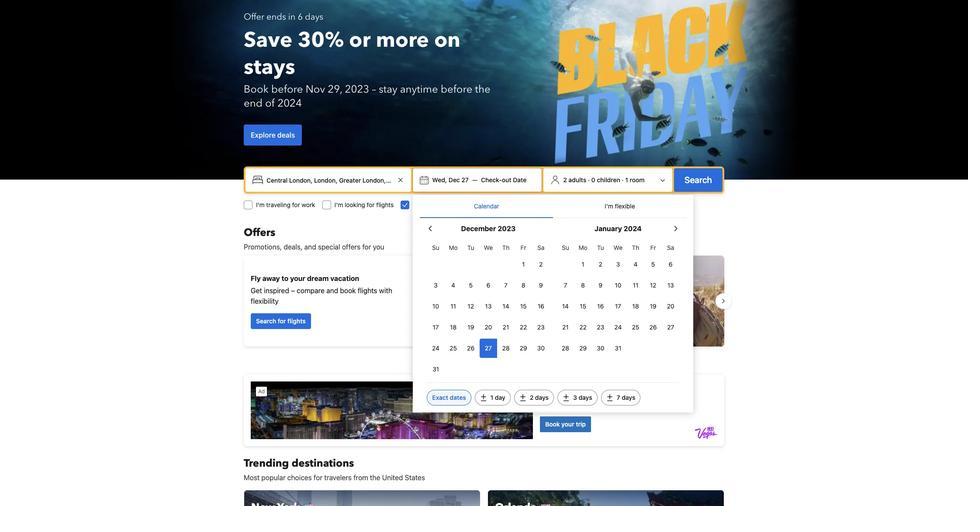 Task type: describe. For each thing, give the bounding box(es) containing it.
deals
[[277, 131, 295, 139]]

offers
[[342, 243, 361, 251]]

find late escape deals
[[500, 317, 567, 325]]

1 vertical spatial on
[[488, 201, 495, 208]]

0 horizontal spatial escape
[[528, 317, 549, 325]]

fly away to your dream vacation image
[[413, 271, 474, 332]]

or inside save 15% with late escape deals explore thousands of destinations worldwide and save 15% or more
[[574, 297, 581, 305]]

31 January 2024 checkbox
[[610, 339, 627, 358]]

9 December 2023 checkbox
[[532, 276, 550, 295]]

0 vertical spatial 15%
[[513, 274, 528, 282]]

2 January 2024 checkbox
[[592, 255, 610, 274]]

th for 2024
[[632, 244, 640, 251]]

search button
[[674, 168, 723, 192]]

flexibility
[[251, 297, 279, 305]]

1 horizontal spatial 24
[[615, 323, 622, 331]]

23 for the 23 checkbox
[[597, 323, 605, 331]]

book
[[340, 287, 356, 295]]

5 for 5 checkbox
[[469, 281, 473, 289]]

fly
[[251, 274, 261, 282]]

you
[[373, 243, 385, 251]]

of inside save 15% with late escape deals explore thousands of destinations worldwide and save 15% or more
[[555, 287, 562, 295]]

17 January 2024 checkbox
[[610, 297, 627, 316]]

19 January 2024 checkbox
[[645, 297, 662, 316]]

16 for 16 option
[[538, 302, 545, 310]]

th for 2023
[[502, 244, 510, 251]]

the inside offer ends in 6 days save 30% or more on stays book before nov 29, 2023 – stay anytime before the end of 2024
[[475, 82, 491, 97]]

compare
[[297, 287, 325, 295]]

save inside offer ends in 6 days save 30% or more on stays book before nov 29, 2023 – stay anytime before the end of 2024
[[244, 26, 293, 55]]

2 December 2023 checkbox
[[532, 255, 550, 274]]

1 horizontal spatial 3
[[573, 394, 577, 401]]

– inside offer ends in 6 days save 30% or more on stays book before nov 29, 2023 – stay anytime before the end of 2024
[[372, 82, 376, 97]]

1 · from the left
[[588, 176, 590, 184]]

2 right day
[[530, 394, 534, 401]]

3 days
[[573, 394, 593, 401]]

20 January 2024 checkbox
[[662, 297, 680, 316]]

for inside offers promotions, deals, and special offers for you
[[362, 243, 371, 251]]

to
[[282, 274, 289, 282]]

7 days
[[617, 394, 636, 401]]

for left the work
[[292, 201, 300, 208]]

11 December 2023 checkbox
[[445, 297, 462, 316]]

your results will be shown on the map.
[[413, 201, 521, 208]]

i'm for i'm flexible
[[605, 202, 614, 210]]

nov
[[306, 82, 325, 97]]

21 January 2024 checkbox
[[557, 318, 575, 337]]

su for january
[[562, 244, 569, 251]]

dream
[[307, 274, 329, 282]]

explore deals
[[251, 131, 295, 139]]

30%
[[298, 26, 344, 55]]

25 for the 25 december 2023 'checkbox'
[[450, 344, 457, 352]]

2 adults · 0 children · 1 room
[[563, 176, 645, 184]]

22 for "22 january 2024" checkbox
[[580, 323, 587, 331]]

region containing fly away to your dream vacation
[[237, 252, 732, 350]]

explore deals link
[[244, 125, 302, 146]]

27 for 27 january 2024 checkbox
[[668, 323, 675, 331]]

shown
[[468, 201, 486, 208]]

0 horizontal spatial 27
[[462, 176, 469, 184]]

8 for '8' option
[[522, 281, 526, 289]]

28 December 2023 checkbox
[[497, 339, 515, 358]]

flexible
[[615, 202, 635, 210]]

13 for 13 january 2024 option
[[668, 281, 674, 289]]

19 for 19 "checkbox"
[[650, 302, 657, 310]]

1 inside the 2 adults · 0 children · 1 room button
[[626, 176, 628, 184]]

mo for january
[[579, 244, 588, 251]]

search for search
[[685, 175, 712, 185]]

13 January 2024 checkbox
[[662, 276, 680, 295]]

27 January 2024 checkbox
[[662, 318, 680, 337]]

31 for "31 december 2023" "option"
[[433, 365, 439, 373]]

16 for 16 january 2024 option
[[598, 302, 604, 310]]

20 for 20 january 2024 option
[[667, 302, 675, 310]]

travelers
[[324, 474, 352, 482]]

progress bar inside main content
[[472, 354, 497, 357]]

i'm flexible
[[605, 202, 635, 210]]

0 horizontal spatial deals
[[551, 317, 567, 325]]

5 December 2023 checkbox
[[462, 276, 480, 295]]

room
[[630, 176, 645, 184]]

days for 7 days
[[622, 394, 636, 401]]

– inside fly away to your dream vacation get inspired – compare and book flights with flexibility
[[291, 287, 295, 295]]

check-out date button
[[478, 172, 530, 188]]

from
[[354, 474, 368, 482]]

1 day
[[491, 394, 506, 401]]

20 December 2023 checkbox
[[480, 318, 497, 337]]

days for 2 days
[[535, 394, 549, 401]]

more inside offer ends in 6 days save 30% or more on stays book before nov 29, 2023 – stay anytime before the end of 2024
[[376, 26, 429, 55]]

stay
[[379, 82, 398, 97]]

january
[[595, 225, 622, 233]]

promotions,
[[244, 243, 282, 251]]

15 January 2024 checkbox
[[575, 297, 592, 316]]

i'm flexible button
[[554, 195, 687, 218]]

18 January 2024 checkbox
[[627, 297, 645, 316]]

12 January 2024 checkbox
[[645, 276, 662, 295]]

i'm looking for flights
[[335, 201, 394, 208]]

group of friends hiking in the mountains on a sunny day image
[[488, 256, 725, 347]]

30 for 30 checkbox
[[537, 344, 545, 352]]

offers promotions, deals, and special offers for you
[[244, 226, 385, 251]]

out
[[502, 176, 512, 184]]

10 for 10 option on the left of the page
[[433, 302, 439, 310]]

for inside "link"
[[278, 317, 286, 325]]

january 2024
[[595, 225, 642, 233]]

19 for the 19 checkbox at the bottom left of page
[[468, 323, 474, 331]]

end
[[244, 96, 263, 111]]

17 for 17 december 2023 checkbox
[[433, 323, 439, 331]]

check-
[[481, 176, 502, 184]]

find late escape deals link
[[495, 313, 572, 329]]

i'm
[[335, 201, 343, 208]]

trending destinations most popular choices for travelers from the united states
[[244, 456, 425, 482]]

exact
[[432, 394, 448, 401]]

be
[[459, 201, 466, 208]]

traveling
[[266, 201, 291, 208]]

23 for 23 'checkbox'
[[538, 323, 545, 331]]

explore inside explore deals link
[[251, 131, 276, 139]]

i'm traveling for work
[[256, 201, 315, 208]]

fr for 2024
[[651, 244, 656, 251]]

deals inside save 15% with late escape deals explore thousands of destinations worldwide and save 15% or more
[[588, 274, 607, 282]]

su for december
[[432, 244, 440, 251]]

get
[[251, 287, 262, 295]]

days inside offer ends in 6 days save 30% or more on stays book before nov 29, 2023 – stay anytime before the end of 2024
[[305, 11, 323, 23]]

of inside offer ends in 6 days save 30% or more on stays book before nov 29, 2023 – stay anytime before the end of 2024
[[265, 96, 275, 111]]

9 January 2024 checkbox
[[592, 276, 610, 295]]

choices
[[287, 474, 312, 482]]

for inside 'trending destinations most popular choices for travelers from the united states'
[[314, 474, 323, 482]]

1 vertical spatial 15%
[[559, 297, 573, 305]]

date
[[513, 176, 527, 184]]

wed, dec 27 button
[[429, 172, 472, 188]]

united
[[382, 474, 403, 482]]

1 before from the left
[[271, 82, 303, 97]]

1 vertical spatial 2023
[[498, 225, 516, 233]]

1 vertical spatial 24
[[432, 344, 440, 352]]

15 for 15 option on the right bottom
[[580, 302, 587, 310]]

7 January 2024 checkbox
[[557, 276, 575, 295]]

away
[[263, 274, 280, 282]]

2 days
[[530, 394, 549, 401]]

days for 3 days
[[579, 394, 593, 401]]

Where are you going? field
[[263, 172, 396, 188]]

26 January 2024 checkbox
[[645, 318, 662, 337]]

wed,
[[432, 176, 447, 184]]

15 for 15 checkbox
[[520, 302, 527, 310]]

4 for 4 option
[[452, 281, 455, 289]]

9 for 9 december 2023 option
[[539, 281, 543, 289]]

wed, dec 27 — check-out date
[[432, 176, 527, 184]]

2 adults · 0 children · 1 room button
[[547, 172, 669, 188]]

0 vertical spatial flights
[[376, 201, 394, 208]]

results
[[428, 201, 447, 208]]

6 for '6 january 2024' option
[[669, 260, 673, 268]]

tu for january
[[597, 244, 604, 251]]

23 December 2023 checkbox
[[532, 318, 550, 337]]

24 January 2024 checkbox
[[610, 318, 627, 337]]

26 December 2023 checkbox
[[462, 339, 480, 358]]

states
[[405, 474, 425, 482]]

we for december
[[484, 244, 493, 251]]

most
[[244, 474, 260, 482]]

offer
[[244, 11, 264, 23]]

tab list containing calendar
[[420, 195, 687, 219]]

with inside fly away to your dream vacation get inspired – compare and book flights with flexibility
[[379, 287, 393, 295]]

2023 inside offer ends in 6 days save 30% or more on stays book before nov 29, 2023 – stay anytime before the end of 2024
[[345, 82, 369, 97]]

11 January 2024 checkbox
[[627, 276, 645, 295]]

main content containing offers
[[237, 226, 732, 506]]

will
[[448, 201, 457, 208]]

11 for 11 checkbox
[[451, 302, 456, 310]]

your
[[413, 201, 426, 208]]

21 for 21 january 2024 checkbox
[[563, 323, 569, 331]]

the inside 'trending destinations most popular choices for travelers from the united states'
[[370, 474, 380, 482]]

6 for the 6 december 2023 checkbox
[[487, 281, 491, 289]]

book
[[244, 82, 269, 97]]

29 for 29 january 2024 checkbox
[[580, 344, 587, 352]]

map.
[[507, 201, 521, 208]]

ends
[[267, 11, 286, 23]]

4 January 2024 checkbox
[[627, 255, 645, 274]]

vacation
[[331, 274, 359, 282]]

special
[[318, 243, 340, 251]]

calendar
[[474, 202, 500, 210]]

fly away to your dream vacation get inspired – compare and book flights with flexibility
[[251, 274, 393, 305]]

30 for the 30 option at the right bottom
[[597, 344, 605, 352]]

25 December 2023 checkbox
[[445, 339, 462, 358]]

16 January 2024 checkbox
[[592, 297, 610, 316]]

8 January 2024 checkbox
[[575, 276, 592, 295]]

offer ends in 6 days save 30% or more on stays book before nov 29, 2023 – stay anytime before the end of 2024
[[244, 11, 491, 111]]

for right looking
[[367, 201, 375, 208]]

2 · from the left
[[622, 176, 624, 184]]

17 for 17 option
[[615, 302, 622, 310]]

1 vertical spatial the
[[496, 201, 506, 208]]

thousands
[[520, 287, 553, 295]]

day
[[495, 394, 506, 401]]

popular
[[262, 474, 286, 482]]

anytime
[[400, 82, 438, 97]]

18 December 2023 checkbox
[[445, 318, 462, 337]]



Task type: locate. For each thing, give the bounding box(es) containing it.
1 vertical spatial 5
[[469, 281, 473, 289]]

2 before from the left
[[441, 82, 473, 97]]

mo up 4 option
[[449, 244, 458, 251]]

7 for 7 december 2023 option
[[504, 281, 508, 289]]

9 right '8' option
[[539, 281, 543, 289]]

31 inside option
[[615, 344, 622, 352]]

6 inside option
[[669, 260, 673, 268]]

mo
[[449, 244, 458, 251], [579, 244, 588, 251]]

i'm
[[256, 201, 265, 208], [605, 202, 614, 210]]

14 December 2023 checkbox
[[497, 297, 515, 316]]

6 inside checkbox
[[487, 281, 491, 289]]

17 inside option
[[615, 302, 622, 310]]

7 for 7 option
[[564, 281, 567, 289]]

1 vertical spatial 25
[[450, 344, 457, 352]]

14 for 14 checkbox
[[562, 302, 569, 310]]

3 left 4 option
[[434, 281, 438, 289]]

7 right 3 days
[[617, 394, 620, 401]]

looking
[[345, 201, 365, 208]]

15 inside 15 checkbox
[[520, 302, 527, 310]]

1 15 from the left
[[520, 302, 527, 310]]

worldwide
[[495, 297, 527, 305]]

0 vertical spatial on
[[434, 26, 461, 55]]

on
[[434, 26, 461, 55], [488, 201, 495, 208]]

1 29 from the left
[[520, 344, 527, 352]]

11 inside the 11 january 2024 option
[[633, 281, 639, 289]]

29
[[520, 344, 527, 352], [580, 344, 587, 352]]

19 inside checkbox
[[468, 323, 474, 331]]

th up the 4 january 2024 option
[[632, 244, 640, 251]]

offers
[[244, 226, 275, 240]]

8 December 2023 checkbox
[[515, 276, 532, 295]]

1 vertical spatial 20
[[485, 323, 492, 331]]

12 for 12 december 2023 option
[[468, 302, 474, 310]]

0 vertical spatial 12
[[650, 281, 657, 289]]

1 horizontal spatial 14
[[562, 302, 569, 310]]

1 th from the left
[[502, 244, 510, 251]]

flights inside fly away to your dream vacation get inspired – compare and book flights with flexibility
[[358, 287, 377, 295]]

progress bar
[[472, 354, 497, 357]]

·
[[588, 176, 590, 184], [622, 176, 624, 184]]

0 horizontal spatial 29
[[520, 344, 527, 352]]

14 up "find" at the right
[[503, 302, 509, 310]]

20 right the 19 checkbox at the bottom left of page
[[485, 323, 492, 331]]

25 January 2024 checkbox
[[627, 318, 645, 337]]

deals,
[[284, 243, 303, 251]]

1 horizontal spatial the
[[475, 82, 491, 97]]

3 January 2024 checkbox
[[610, 255, 627, 274]]

19 right "18" option
[[650, 302, 657, 310]]

2 horizontal spatial 6
[[669, 260, 673, 268]]

1 28 from the left
[[502, 344, 510, 352]]

0 vertical spatial search
[[685, 175, 712, 185]]

flights inside "link"
[[288, 317, 306, 325]]

16
[[538, 302, 545, 310], [598, 302, 604, 310]]

december
[[461, 225, 496, 233]]

18 left 19 "checkbox"
[[633, 302, 639, 310]]

21
[[503, 323, 509, 331], [563, 323, 569, 331]]

10 left 11 checkbox
[[433, 302, 439, 310]]

1 vertical spatial 3
[[434, 281, 438, 289]]

10 for 10 january 2024 checkbox
[[615, 281, 622, 289]]

2 21 from the left
[[563, 323, 569, 331]]

0 horizontal spatial 31
[[433, 365, 439, 373]]

1 horizontal spatial 31
[[615, 344, 622, 352]]

12 for 12 checkbox
[[650, 281, 657, 289]]

0 vertical spatial 3
[[617, 260, 620, 268]]

14 January 2024 checkbox
[[557, 297, 575, 316]]

2 sa from the left
[[667, 244, 675, 251]]

1 horizontal spatial 7
[[564, 281, 567, 289]]

more inside save 15% with late escape deals explore thousands of destinations worldwide and save 15% or more
[[583, 297, 599, 305]]

31 inside "option"
[[433, 365, 439, 373]]

your
[[290, 274, 306, 282]]

5 inside option
[[652, 260, 655, 268]]

1 horizontal spatial on
[[488, 201, 495, 208]]

4 right the 3 option
[[634, 260, 638, 268]]

6 December 2023 checkbox
[[480, 276, 497, 295]]

0 vertical spatial 2024
[[278, 96, 302, 111]]

december 2023
[[461, 225, 516, 233]]

fr up 1 december 2023 option
[[521, 244, 527, 251]]

26 for 26 january 2024 checkbox
[[650, 323, 657, 331]]

10
[[615, 281, 622, 289], [433, 302, 439, 310]]

28 inside option
[[562, 344, 570, 352]]

– down 'your' at the bottom
[[291, 287, 295, 295]]

0 horizontal spatial 22
[[520, 323, 527, 331]]

15% down 7 option
[[559, 297, 573, 305]]

0 horizontal spatial 11
[[451, 302, 456, 310]]

dates
[[450, 394, 466, 401]]

find
[[500, 317, 512, 325]]

0 horizontal spatial 2023
[[345, 82, 369, 97]]

search for flights link
[[251, 313, 311, 329]]

10 inside option
[[433, 302, 439, 310]]

1 horizontal spatial 29
[[580, 344, 587, 352]]

7 December 2023 checkbox
[[497, 276, 515, 295]]

13 inside checkbox
[[485, 302, 492, 310]]

23 January 2024 checkbox
[[592, 318, 610, 337]]

1 horizontal spatial 2023
[[498, 225, 516, 233]]

18 for "18" option
[[633, 302, 639, 310]]

0 horizontal spatial 26
[[467, 344, 475, 352]]

1 14 from the left
[[503, 302, 509, 310]]

30
[[537, 344, 545, 352], [597, 344, 605, 352]]

1 vertical spatial 26
[[467, 344, 475, 352]]

1 left 2 checkbox
[[582, 260, 585, 268]]

21 inside checkbox
[[563, 323, 569, 331]]

1 vertical spatial escape
[[528, 317, 549, 325]]

28 January 2024 checkbox
[[557, 339, 575, 358]]

or right 30% at the left of the page
[[349, 26, 371, 55]]

27 right 26 option
[[485, 344, 492, 352]]

11 for the 11 january 2024 option
[[633, 281, 639, 289]]

flights right book
[[358, 287, 377, 295]]

tu
[[468, 244, 474, 251], [597, 244, 604, 251]]

15 December 2023 checkbox
[[515, 297, 532, 316]]

2 30 from the left
[[597, 344, 605, 352]]

grid
[[427, 239, 550, 379], [557, 239, 680, 358]]

escape down 16 option
[[528, 317, 549, 325]]

fr for 2023
[[521, 244, 527, 251]]

explore inside save 15% with late escape deals explore thousands of destinations worldwide and save 15% or more
[[495, 287, 518, 295]]

exact dates
[[432, 394, 466, 401]]

0 horizontal spatial sa
[[538, 244, 545, 251]]

16 down thousands
[[538, 302, 545, 310]]

sa for 2023
[[538, 244, 545, 251]]

0 horizontal spatial 6
[[298, 11, 303, 23]]

mo up 1 january 2024 option
[[579, 244, 588, 251]]

18 inside option
[[633, 302, 639, 310]]

destinations inside save 15% with late escape deals explore thousands of destinations worldwide and save 15% or more
[[563, 287, 602, 295]]

27 December 2023 checkbox
[[480, 339, 497, 358]]

14 inside option
[[503, 302, 509, 310]]

for left you
[[362, 243, 371, 251]]

31 for "31" option on the bottom right of the page
[[615, 344, 622, 352]]

in
[[288, 11, 296, 23]]

1 vertical spatial 27
[[668, 323, 675, 331]]

or inside offer ends in 6 days save 30% or more on stays book before nov 29, 2023 – stay anytime before the end of 2024
[[349, 26, 371, 55]]

19 December 2023 checkbox
[[462, 318, 480, 337]]

work
[[302, 201, 315, 208]]

22 January 2024 checkbox
[[575, 318, 592, 337]]

late
[[546, 274, 561, 282], [514, 317, 527, 325]]

0 horizontal spatial 7
[[504, 281, 508, 289]]

21 inside checkbox
[[503, 323, 509, 331]]

5 January 2024 checkbox
[[645, 255, 662, 274]]

0 horizontal spatial 24
[[432, 344, 440, 352]]

save left '8' option
[[495, 274, 511, 282]]

2023 right 29,
[[345, 82, 369, 97]]

17 left "18" option
[[615, 302, 622, 310]]

3 for the 3 option
[[617, 260, 620, 268]]

search for flights
[[256, 317, 306, 325]]

26
[[650, 323, 657, 331], [467, 344, 475, 352]]

22 right 21 checkbox
[[520, 323, 527, 331]]

we for january
[[614, 244, 623, 251]]

16 inside option
[[538, 302, 545, 310]]

for
[[292, 201, 300, 208], [367, 201, 375, 208], [362, 243, 371, 251], [278, 317, 286, 325], [314, 474, 323, 482]]

fr
[[521, 244, 527, 251], [651, 244, 656, 251]]

2 14 from the left
[[562, 302, 569, 310]]

on inside offer ends in 6 days save 30% or more on stays book before nov 29, 2023 – stay anytime before the end of 2024
[[434, 26, 461, 55]]

1 horizontal spatial 27
[[485, 344, 492, 352]]

1 vertical spatial flights
[[358, 287, 377, 295]]

late inside save 15% with late escape deals explore thousands of destinations worldwide and save 15% or more
[[546, 274, 561, 282]]

main content
[[237, 226, 732, 506]]

0 horizontal spatial 28
[[502, 344, 510, 352]]

3 for the 3 'checkbox'
[[434, 281, 438, 289]]

su up 7 option
[[562, 244, 569, 251]]

28 for 28 december 2023 checkbox
[[502, 344, 510, 352]]

0 vertical spatial with
[[529, 274, 544, 282]]

advertisement region
[[244, 375, 725, 446]]

1 vertical spatial of
[[555, 287, 562, 295]]

30 right 29 checkbox on the right bottom of the page
[[537, 344, 545, 352]]

– left stay
[[372, 82, 376, 97]]

25 inside checkbox
[[632, 323, 640, 331]]

0 horizontal spatial th
[[502, 244, 510, 251]]

1 mo from the left
[[449, 244, 458, 251]]

—
[[472, 176, 478, 184]]

3 right the 2 days
[[573, 394, 577, 401]]

4 December 2023 checkbox
[[445, 276, 462, 295]]

18 inside "checkbox"
[[450, 323, 457, 331]]

29 December 2023 checkbox
[[515, 339, 532, 358]]

24 left the 25 december 2023 'checkbox'
[[432, 344, 440, 352]]

27
[[462, 176, 469, 184], [668, 323, 675, 331], [485, 344, 492, 352]]

and inside fly away to your dream vacation get inspired – compare and book flights with flexibility
[[327, 287, 338, 295]]

25 inside 'checkbox'
[[450, 344, 457, 352]]

6
[[298, 11, 303, 23], [669, 260, 673, 268], [487, 281, 491, 289]]

before down stays
[[271, 82, 303, 97]]

or
[[349, 26, 371, 55], [574, 297, 581, 305]]

29 January 2024 checkbox
[[575, 339, 592, 358]]

26 right 25 january 2024 checkbox
[[650, 323, 657, 331]]

save
[[244, 26, 293, 55], [495, 274, 511, 282]]

0 horizontal spatial and
[[304, 243, 316, 251]]

10 December 2023 checkbox
[[427, 297, 445, 316]]

12
[[650, 281, 657, 289], [468, 302, 474, 310]]

27 for 27 december 2023 checkbox
[[485, 344, 492, 352]]

0 vertical spatial 20
[[667, 302, 675, 310]]

late right "find" at the right
[[514, 317, 527, 325]]

9 inside 'checkbox'
[[599, 281, 603, 289]]

26 inside checkbox
[[650, 323, 657, 331]]

2 su from the left
[[562, 244, 569, 251]]

1 we from the left
[[484, 244, 493, 251]]

2 grid from the left
[[557, 239, 680, 358]]

search inside "link"
[[256, 317, 276, 325]]

trending
[[244, 456, 289, 471]]

31
[[615, 344, 622, 352], [433, 365, 439, 373]]

destinations inside 'trending destinations most popular choices for travelers from the united states'
[[292, 456, 354, 471]]

17 inside checkbox
[[433, 323, 439, 331]]

21 December 2023 checkbox
[[497, 318, 515, 337]]

destinations up the travelers
[[292, 456, 354, 471]]

19 right 18 "checkbox"
[[468, 323, 474, 331]]

stays
[[244, 53, 295, 82]]

30 January 2024 checkbox
[[592, 339, 610, 358]]

sa for 2024
[[667, 244, 675, 251]]

0 horizontal spatial 15
[[520, 302, 527, 310]]

2 right 1 december 2023 option
[[539, 260, 543, 268]]

0 horizontal spatial explore
[[251, 131, 276, 139]]

tu down december on the top of page
[[468, 244, 474, 251]]

0 vertical spatial deals
[[588, 274, 607, 282]]

28 right 27 december 2023 checkbox
[[502, 344, 510, 352]]

29 for 29 checkbox on the right bottom of the page
[[520, 344, 527, 352]]

0 vertical spatial and
[[304, 243, 316, 251]]

0 horizontal spatial 30
[[537, 344, 545, 352]]

0 vertical spatial 26
[[650, 323, 657, 331]]

23 right "22 january 2024" checkbox
[[597, 323, 605, 331]]

1 vertical spatial explore
[[495, 287, 518, 295]]

10 right the 9 'checkbox'
[[615, 281, 622, 289]]

1 vertical spatial 12
[[468, 302, 474, 310]]

30 right 29 january 2024 checkbox
[[597, 344, 605, 352]]

2 tu from the left
[[597, 244, 604, 251]]

5 inside checkbox
[[469, 281, 473, 289]]

dec
[[449, 176, 460, 184]]

0 vertical spatial 10
[[615, 281, 622, 289]]

2 mo from the left
[[579, 244, 588, 251]]

27 inside checkbox
[[668, 323, 675, 331]]

2 fr from the left
[[651, 244, 656, 251]]

tu for december
[[468, 244, 474, 251]]

children
[[597, 176, 621, 184]]

22 right 21 january 2024 checkbox
[[580, 323, 587, 331]]

calendar button
[[420, 195, 554, 218]]

31 December 2023 checkbox
[[427, 360, 445, 379]]

16 December 2023 checkbox
[[532, 297, 550, 316]]

flights down the compare at the left bottom of page
[[288, 317, 306, 325]]

i'm for i'm traveling for work
[[256, 201, 265, 208]]

and left book
[[327, 287, 338, 295]]

search inside button
[[685, 175, 712, 185]]

0 vertical spatial 25
[[632, 323, 640, 331]]

2 vertical spatial 3
[[573, 394, 577, 401]]

2
[[563, 176, 567, 184], [539, 260, 543, 268], [599, 260, 603, 268], [530, 394, 534, 401]]

with right book
[[379, 287, 393, 295]]

13 inside option
[[668, 281, 674, 289]]

and
[[304, 243, 316, 251], [327, 287, 338, 295], [529, 297, 541, 305]]

1 fr from the left
[[521, 244, 527, 251]]

7
[[504, 281, 508, 289], [564, 281, 567, 289], [617, 394, 620, 401]]

1 vertical spatial deals
[[551, 317, 567, 325]]

mo for december
[[449, 244, 458, 251]]

29,
[[328, 82, 342, 97]]

6 right the in
[[298, 11, 303, 23]]

1 vertical spatial search
[[256, 317, 276, 325]]

9 inside option
[[539, 281, 543, 289]]

12 December 2023 checkbox
[[462, 297, 480, 316]]

2023
[[345, 82, 369, 97], [498, 225, 516, 233]]

31 down 24 option
[[433, 365, 439, 373]]

0 vertical spatial more
[[376, 26, 429, 55]]

0 horizontal spatial 20
[[485, 323, 492, 331]]

1 horizontal spatial 26
[[650, 323, 657, 331]]

save 15% with late escape deals explore thousands of destinations worldwide and save 15% or more
[[495, 274, 607, 305]]

12 inside checkbox
[[650, 281, 657, 289]]

30 inside 30 checkbox
[[537, 344, 545, 352]]

22 for the 22 december 2023 checkbox
[[520, 323, 527, 331]]

11 right 10 january 2024 checkbox
[[633, 281, 639, 289]]

16 left 17 option
[[598, 302, 604, 310]]

2 8 from the left
[[581, 281, 585, 289]]

2 29 from the left
[[580, 344, 587, 352]]

inspired
[[264, 287, 289, 295]]

28 left 29 january 2024 checkbox
[[562, 344, 570, 352]]

0 horizontal spatial 13
[[485, 302, 492, 310]]

0 horizontal spatial 3
[[434, 281, 438, 289]]

search for search for flights
[[256, 317, 276, 325]]

0 horizontal spatial tu
[[468, 244, 474, 251]]

11
[[633, 281, 639, 289], [451, 302, 456, 310]]

4 right the 3 'checkbox'
[[452, 281, 455, 289]]

7 left 8 option
[[564, 281, 567, 289]]

0
[[592, 176, 596, 184]]

7 up worldwide
[[504, 281, 508, 289]]

2 inside the 2 adults · 0 children · 1 room button
[[563, 176, 567, 184]]

grid for december
[[427, 239, 550, 379]]

su up the 3 'checkbox'
[[432, 244, 440, 251]]

24
[[615, 323, 622, 331], [432, 344, 440, 352]]

30 December 2023 checkbox
[[532, 339, 550, 358]]

12 right 11 checkbox
[[468, 302, 474, 310]]

2 horizontal spatial 7
[[617, 394, 620, 401]]

1 vertical spatial 2024
[[624, 225, 642, 233]]

15%
[[513, 274, 528, 282], [559, 297, 573, 305]]

0 horizontal spatial 18
[[450, 323, 457, 331]]

0 horizontal spatial 9
[[539, 281, 543, 289]]

sa up the 2 december 2023 checkbox
[[538, 244, 545, 251]]

i'm left the flexible
[[605, 202, 614, 210]]

26 right the 25 december 2023 'checkbox'
[[467, 344, 475, 352]]

11 inside 11 checkbox
[[451, 302, 456, 310]]

1 su from the left
[[432, 244, 440, 251]]

6 right "5 january 2024" option
[[669, 260, 673, 268]]

i'm left traveling
[[256, 201, 265, 208]]

0 horizontal spatial 25
[[450, 344, 457, 352]]

20 inside option
[[485, 323, 492, 331]]

3 December 2023 checkbox
[[427, 276, 445, 295]]

3
[[617, 260, 620, 268], [434, 281, 438, 289], [573, 394, 577, 401]]

2 inside 2 checkbox
[[599, 260, 603, 268]]

1 inside 1 january 2024 option
[[582, 260, 585, 268]]

17 December 2023 checkbox
[[427, 318, 445, 337]]

23 inside 'checkbox'
[[538, 323, 545, 331]]

su
[[432, 244, 440, 251], [562, 244, 569, 251]]

21 right 20 option
[[503, 323, 509, 331]]

18 left the 19 checkbox at the bottom left of page
[[450, 323, 457, 331]]

26 inside option
[[467, 344, 475, 352]]

1 22 from the left
[[520, 323, 527, 331]]

and inside offers promotions, deals, and special offers for you
[[304, 243, 316, 251]]

tab list
[[420, 195, 687, 219]]

13 left 14 december 2023 option
[[485, 302, 492, 310]]

0 horizontal spatial 4
[[452, 281, 455, 289]]

0 horizontal spatial the
[[370, 474, 380, 482]]

15 left 16 january 2024 option
[[580, 302, 587, 310]]

8 inside '8' option
[[522, 281, 526, 289]]

we up the 3 option
[[614, 244, 623, 251]]

1 horizontal spatial 4
[[634, 260, 638, 268]]

29 right 28 december 2023 checkbox
[[520, 344, 527, 352]]

1 horizontal spatial 5
[[652, 260, 655, 268]]

14 inside checkbox
[[562, 302, 569, 310]]

14 for 14 december 2023 option
[[503, 302, 509, 310]]

2 inside the 2 december 2023 checkbox
[[539, 260, 543, 268]]

1 horizontal spatial sa
[[667, 244, 675, 251]]

of up the save
[[555, 287, 562, 295]]

3 inside option
[[617, 260, 620, 268]]

late down the 2 december 2023 checkbox
[[546, 274, 561, 282]]

0 vertical spatial 18
[[633, 302, 639, 310]]

0 horizontal spatial destinations
[[292, 456, 354, 471]]

2 15 from the left
[[580, 302, 587, 310]]

fr up "5 january 2024" option
[[651, 244, 656, 251]]

8 inside 8 option
[[581, 281, 585, 289]]

sa
[[538, 244, 545, 251], [667, 244, 675, 251]]

0 vertical spatial 17
[[615, 302, 622, 310]]

5 right the 4 january 2024 option
[[652, 260, 655, 268]]

26 for 26 option
[[467, 344, 475, 352]]

2 16 from the left
[[598, 302, 604, 310]]

0 horizontal spatial 8
[[522, 281, 526, 289]]

region
[[237, 252, 732, 350]]

14 right the save
[[562, 302, 569, 310]]

1 vertical spatial late
[[514, 317, 527, 325]]

1 horizontal spatial su
[[562, 244, 569, 251]]

0 horizontal spatial or
[[349, 26, 371, 55]]

1 horizontal spatial –
[[372, 82, 376, 97]]

save down ends
[[244, 26, 293, 55]]

escape inside save 15% with late escape deals explore thousands of destinations worldwide and save 15% or more
[[562, 274, 587, 282]]

save inside save 15% with late escape deals explore thousands of destinations worldwide and save 15% or more
[[495, 274, 511, 282]]

1 tu from the left
[[468, 244, 474, 251]]

30 inside option
[[597, 344, 605, 352]]

destinations up 15 option on the right bottom
[[563, 287, 602, 295]]

2024 left nov at top left
[[278, 96, 302, 111]]

8 for 8 option
[[581, 281, 585, 289]]

1 December 2023 checkbox
[[515, 255, 532, 274]]

0 vertical spatial 6
[[298, 11, 303, 23]]

1 horizontal spatial 16
[[598, 302, 604, 310]]

10 inside checkbox
[[615, 281, 622, 289]]

27 cell
[[480, 337, 497, 358]]

for down flexibility on the left of the page
[[278, 317, 286, 325]]

explore up worldwide
[[495, 287, 518, 295]]

0 horizontal spatial 14
[[503, 302, 509, 310]]

1 horizontal spatial 30
[[597, 344, 605, 352]]

flights right looking
[[376, 201, 394, 208]]

15 inside 15 option
[[580, 302, 587, 310]]

the
[[475, 82, 491, 97], [496, 201, 506, 208], [370, 474, 380, 482]]

2024 inside offer ends in 6 days save 30% or more on stays book before nov 29, 2023 – stay anytime before the end of 2024
[[278, 96, 302, 111]]

2 22 from the left
[[580, 323, 587, 331]]

4 for the 4 january 2024 option
[[634, 260, 638, 268]]

23
[[538, 323, 545, 331], [597, 323, 605, 331]]

23 inside checkbox
[[597, 323, 605, 331]]

21 left "22 january 2024" checkbox
[[563, 323, 569, 331]]

1 grid from the left
[[427, 239, 550, 379]]

and inside save 15% with late escape deals explore thousands of destinations worldwide and save 15% or more
[[529, 297, 541, 305]]

adults
[[569, 176, 587, 184]]

20 inside option
[[667, 302, 675, 310]]

2 we from the left
[[614, 244, 623, 251]]

0 vertical spatial 11
[[633, 281, 639, 289]]

19 inside "checkbox"
[[650, 302, 657, 310]]

6 inside offer ends in 6 days save 30% or more on stays book before nov 29, 2023 – stay anytime before the end of 2024
[[298, 11, 303, 23]]

6 January 2024 checkbox
[[662, 255, 680, 274]]

18 for 18 "checkbox"
[[450, 323, 457, 331]]

1 left room
[[626, 176, 628, 184]]

2 23 from the left
[[597, 323, 605, 331]]

0 vertical spatial of
[[265, 96, 275, 111]]

13 right 12 checkbox
[[668, 281, 674, 289]]

1 horizontal spatial 23
[[597, 323, 605, 331]]

1 inside 1 december 2023 option
[[522, 260, 525, 268]]

before right anytime
[[441, 82, 473, 97]]

save
[[543, 297, 557, 305]]

13 December 2023 checkbox
[[480, 297, 497, 316]]

escape
[[562, 274, 587, 282], [528, 317, 549, 325]]

9 left 10 january 2024 checkbox
[[599, 281, 603, 289]]

0 horizontal spatial 15%
[[513, 274, 528, 282]]

12 right the 11 january 2024 option
[[650, 281, 657, 289]]

20 for 20 option
[[485, 323, 492, 331]]

–
[[372, 82, 376, 97], [291, 287, 295, 295]]

28 inside checkbox
[[502, 344, 510, 352]]

2024
[[278, 96, 302, 111], [624, 225, 642, 233]]

21 for 21 checkbox
[[503, 323, 509, 331]]

1 horizontal spatial 2024
[[624, 225, 642, 233]]

8 left the 9 'checkbox'
[[581, 281, 585, 289]]

22 December 2023 checkbox
[[515, 318, 532, 337]]

sa up '6 january 2024' option
[[667, 244, 675, 251]]

27 right 26 january 2024 checkbox
[[668, 323, 675, 331]]

1 30 from the left
[[537, 344, 545, 352]]

2 28 from the left
[[562, 344, 570, 352]]

2 9 from the left
[[599, 281, 603, 289]]

25
[[632, 323, 640, 331], [450, 344, 457, 352]]

27 inside checkbox
[[485, 344, 492, 352]]

1 horizontal spatial grid
[[557, 239, 680, 358]]

1 vertical spatial 19
[[468, 323, 474, 331]]

1 16 from the left
[[538, 302, 545, 310]]

2024 down the flexible
[[624, 225, 642, 233]]

0 horizontal spatial on
[[434, 26, 461, 55]]

1 horizontal spatial 21
[[563, 323, 569, 331]]

20
[[667, 302, 675, 310], [485, 323, 492, 331]]

1 horizontal spatial explore
[[495, 287, 518, 295]]

3 inside 'checkbox'
[[434, 281, 438, 289]]

13
[[668, 281, 674, 289], [485, 302, 492, 310]]

1 9 from the left
[[539, 281, 543, 289]]

11 right 10 option on the left of the page
[[451, 302, 456, 310]]

2 th from the left
[[632, 244, 640, 251]]

12 inside option
[[468, 302, 474, 310]]

0 vertical spatial 2023
[[345, 82, 369, 97]]

before
[[271, 82, 303, 97], [441, 82, 473, 97]]

1 horizontal spatial before
[[441, 82, 473, 97]]

grid for january
[[557, 239, 680, 358]]

27 left —
[[462, 176, 469, 184]]

with inside save 15% with late escape deals explore thousands of destinations worldwide and save 15% or more
[[529, 274, 544, 282]]

th down december 2023
[[502, 244, 510, 251]]

1 23 from the left
[[538, 323, 545, 331]]

search
[[685, 175, 712, 185], [256, 317, 276, 325]]

3 right 2 checkbox
[[617, 260, 620, 268]]

0 vertical spatial 31
[[615, 344, 622, 352]]

24 December 2023 checkbox
[[427, 339, 445, 358]]

10 January 2024 checkbox
[[610, 276, 627, 295]]

23 right the 22 december 2023 checkbox
[[538, 323, 545, 331]]

1 vertical spatial 13
[[485, 302, 492, 310]]

1 8 from the left
[[522, 281, 526, 289]]

25 for 25 january 2024 checkbox
[[632, 323, 640, 331]]

6 left 7 december 2023 option
[[487, 281, 491, 289]]

1 sa from the left
[[538, 244, 545, 251]]

5 for "5 january 2024" option
[[652, 260, 655, 268]]

9 for the 9 'checkbox'
[[599, 281, 603, 289]]

of right the end
[[265, 96, 275, 111]]

2023 down map.
[[498, 225, 516, 233]]

13 for 13 checkbox
[[485, 302, 492, 310]]

28 for 28 january 2024 option
[[562, 344, 570, 352]]

1 21 from the left
[[503, 323, 509, 331]]

16 inside option
[[598, 302, 604, 310]]

1 left day
[[491, 394, 494, 401]]

0 vertical spatial save
[[244, 26, 293, 55]]

29 right 28 january 2024 option
[[580, 344, 587, 352]]

2 vertical spatial flights
[[288, 317, 306, 325]]

2 vertical spatial and
[[529, 297, 541, 305]]

1 January 2024 checkbox
[[575, 255, 592, 274]]

i'm inside button
[[605, 202, 614, 210]]



Task type: vqa. For each thing, say whether or not it's contained in the screenshot.


